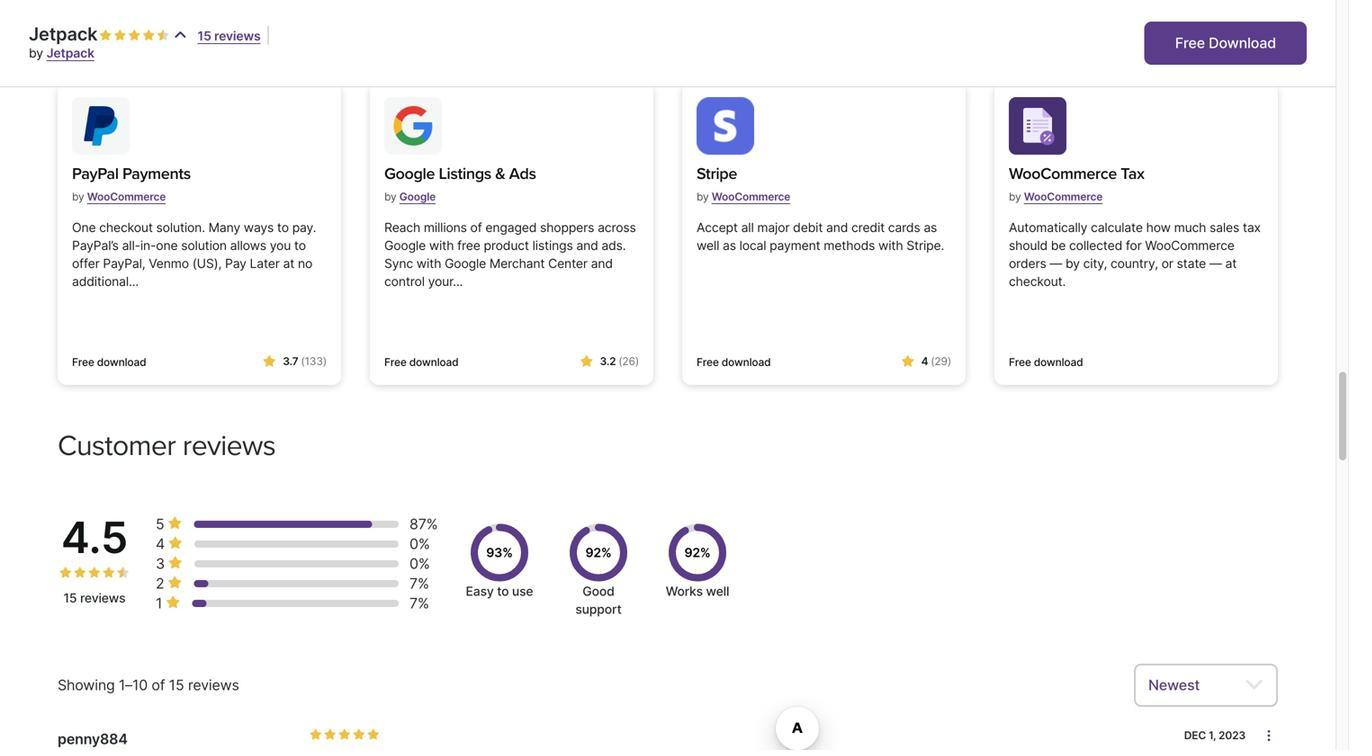 Task type: describe. For each thing, give the bounding box(es) containing it.
1–10
[[119, 677, 148, 694]]

by inside the paypal payments by woocommerce
[[72, 190, 84, 203]]

3.7
[[283, 355, 298, 368]]

showing
[[58, 677, 115, 694]]

jetpack link
[[47, 45, 94, 61]]

engaged
[[486, 220, 537, 235]]

open options menu image
[[1262, 729, 1276, 743]]

1 vertical spatial well
[[706, 584, 729, 599]]

4 ( 29 )
[[921, 355, 952, 368]]

dec 1, 2023
[[1184, 729, 1246, 742]]

(us),
[[192, 256, 222, 271]]

reach millions of engaged shoppers across google with free product listings and ads. sync with google merchant center and control your...
[[384, 220, 636, 289]]

automatically
[[1009, 220, 1088, 235]]

checkout
[[99, 220, 153, 235]]

angle down image
[[1245, 675, 1264, 697]]

customer reviews
[[58, 429, 276, 463]]

in-
[[140, 238, 156, 253]]

offer
[[72, 256, 100, 271]]

29
[[935, 355, 948, 368]]

rate product 2 stars image for rate product 3 stars image for penny884
[[324, 729, 337, 742]]

major
[[757, 220, 790, 235]]

for
[[1126, 238, 1142, 253]]

at inside one checkout solution. many ways to pay. paypal's all-in-one solution allows you to offer paypal, venmo (us), pay later at no additional...
[[283, 256, 295, 271]]

woocommerce up automatically
[[1009, 164, 1117, 183]]

4.5
[[61, 512, 128, 564]]

products
[[171, 2, 294, 41]]

free
[[457, 238, 480, 253]]

free for google listings & ads
[[384, 356, 407, 369]]

woocommerce tax by woocommerce
[[1009, 164, 1145, 203]]

later
[[250, 256, 280, 271]]

free download for by
[[72, 356, 146, 369]]

1 star, 7% of reviews element
[[156, 594, 184, 614]]

0 horizontal spatial 15
[[63, 591, 77, 606]]

2 stars, 7% of reviews element
[[156, 574, 186, 594]]

0% for 3
[[410, 555, 430, 573]]

methods
[[824, 238, 875, 253]]

accept
[[697, 220, 738, 235]]

stripe
[[697, 164, 737, 183]]

newest
[[1149, 677, 1200, 694]]

woocommerce tax link
[[1009, 162, 1145, 186]]

free right 29 at right
[[1009, 356, 1031, 369]]

stripe by woocommerce
[[697, 164, 791, 203]]

shoppers
[[540, 220, 594, 235]]

listings
[[439, 164, 491, 183]]

sync
[[384, 256, 413, 271]]

payment
[[770, 238, 821, 253]]

product
[[484, 238, 529, 253]]

how
[[1146, 220, 1171, 235]]

allows
[[230, 238, 266, 253]]

merchant
[[490, 256, 545, 271]]

should
[[1009, 238, 1048, 253]]

free for stripe
[[697, 356, 719, 369]]

download for by
[[97, 356, 146, 369]]

rate product 2 stars image for rate product 3 stars icon
[[114, 29, 126, 42]]

of for 15
[[152, 677, 165, 694]]

one
[[156, 238, 178, 253]]

use
[[512, 584, 533, 599]]

tax
[[1243, 220, 1261, 235]]

rate product 4 stars image for 4.5
[[103, 567, 115, 580]]

1 horizontal spatial to
[[294, 238, 306, 253]]

customer
[[58, 429, 176, 463]]

control
[[384, 274, 425, 289]]

paypal's
[[72, 238, 119, 253]]

1 — from the left
[[1050, 256, 1062, 271]]

free download link
[[1145, 22, 1307, 65]]

venmo
[[149, 256, 189, 271]]

one
[[72, 220, 96, 235]]

rate product 4 stars image for penny884
[[353, 729, 365, 742]]

woocommerce inside automatically calculate how much sales tax should be collected for woocommerce orders — by city, country, or state — at checkout.
[[1145, 238, 1235, 253]]

15 reviews link
[[198, 28, 261, 44]]

penny884
[[58, 731, 128, 748]]

by inside stripe by woocommerce
[[697, 190, 709, 203]]

0% for 4
[[410, 535, 430, 553]]

cards
[[888, 220, 921, 235]]

your...
[[428, 274, 463, 289]]

debit
[[793, 220, 823, 235]]

additional...
[[72, 274, 139, 289]]

stripe link
[[697, 162, 791, 186]]

( for ads
[[619, 355, 622, 368]]

or
[[1162, 256, 1174, 271]]

5 stars, 87% of reviews element
[[156, 515, 186, 534]]

rate product 1 star image for penny884
[[310, 729, 322, 742]]

country,
[[1111, 256, 1158, 271]]

rate product 3 stars image
[[128, 29, 141, 42]]

related
[[58, 2, 164, 41]]

well inside "accept all major debit and credit cards as well as local payment methods with stripe."
[[697, 238, 719, 253]]

2 — from the left
[[1210, 256, 1222, 271]]

accept all major debit and credit cards as well as local payment methods with stripe.
[[697, 220, 944, 253]]

much
[[1174, 220, 1207, 235]]

across
[[598, 220, 636, 235]]

4 free download from the left
[[1009, 356, 1083, 369]]

listings
[[533, 238, 573, 253]]

1 vertical spatial 15 reviews
[[63, 591, 126, 606]]

all
[[741, 220, 754, 235]]

good
[[583, 584, 615, 599]]

no
[[298, 256, 312, 271]]

0 vertical spatial 15 reviews
[[198, 28, 261, 44]]

city,
[[1083, 256, 1107, 271]]

free for paypal payments
[[72, 356, 94, 369]]

all-
[[122, 238, 140, 253]]

of for engaged
[[470, 220, 482, 235]]

good support
[[576, 584, 622, 617]]

by left jetpack link
[[29, 45, 43, 61]]

google listings & ads by google
[[384, 164, 536, 203]]

download
[[1209, 34, 1276, 52]]



Task type: locate. For each thing, give the bounding box(es) containing it.
pay.
[[292, 220, 316, 235]]

1 vertical spatial rate product 3 stars image
[[338, 729, 351, 742]]

1 vertical spatial 7%
[[410, 595, 429, 612]]

2 ) from the left
[[635, 355, 639, 368]]

)
[[323, 355, 327, 368], [635, 355, 639, 368], [948, 355, 952, 368]]

(
[[301, 355, 305, 368], [619, 355, 622, 368], [931, 355, 935, 368]]

with down the millions
[[429, 238, 454, 253]]

reach
[[384, 220, 421, 235]]

woocommerce down "much"
[[1145, 238, 1235, 253]]

by left google link
[[384, 190, 397, 203]]

2 7% from the top
[[410, 595, 429, 612]]

rate product 2 stars image left rate product 3 stars icon
[[114, 29, 126, 42]]

free download for woocommerce
[[697, 356, 771, 369]]

free right the 26
[[697, 356, 719, 369]]

2 woocommerce link from the left
[[712, 183, 791, 210]]

3 ( from the left
[[931, 355, 935, 368]]

15 reviews
[[198, 28, 261, 44], [63, 591, 126, 606]]

( for woocommerce
[[301, 355, 305, 368]]

1 horizontal spatial rate product 1 star image
[[99, 29, 112, 42]]

woocommerce link up automatically
[[1024, 183, 1103, 210]]

download for &
[[409, 356, 459, 369]]

by up automatically
[[1009, 190, 1021, 203]]

1 vertical spatial rate product 1 star image
[[59, 567, 72, 580]]

woocommerce down paypal payments link
[[87, 190, 166, 203]]

2 vertical spatial 15
[[169, 677, 184, 694]]

paypal payments link
[[72, 162, 191, 186]]

rate product 1 star image for 4.5
[[59, 567, 72, 580]]

rate product 5 stars image right rate product 4 stars icon
[[157, 29, 170, 42]]

dec
[[1184, 729, 1206, 742]]

by inside automatically calculate how much sales tax should be collected for woocommerce orders — by city, country, or state — at checkout.
[[1066, 256, 1080, 271]]

3
[[156, 555, 165, 573]]

by inside google listings & ads by google
[[384, 190, 397, 203]]

1 horizontal spatial rate product 4 stars image
[[353, 729, 365, 742]]

0 horizontal spatial rate product 2 stars image
[[114, 29, 126, 42]]

0 horizontal spatial to
[[277, 220, 289, 235]]

center
[[548, 256, 588, 271]]

free down control
[[384, 356, 407, 369]]

support
[[576, 602, 622, 617]]

15 down rate product 2 stars icon
[[63, 591, 77, 606]]

woocommerce inside stripe by woocommerce
[[712, 190, 791, 203]]

1 vertical spatial as
[[723, 238, 736, 253]]

paypal payments by woocommerce
[[72, 164, 191, 203]]

4 for 4
[[156, 535, 165, 553]]

by jetpack
[[29, 45, 94, 61]]

7% left easy
[[410, 595, 429, 612]]

google listings & ads link
[[384, 162, 536, 186]]

3 ) from the left
[[948, 355, 952, 368]]

Newest field
[[1134, 664, 1278, 707]]

4 for 4 ( 29 )
[[921, 355, 929, 368]]

solution
[[181, 238, 227, 253]]

1 at from the left
[[283, 256, 295, 271]]

of inside reach millions of engaged shoppers across google with free product listings and ads. sync with google merchant center and control your...
[[470, 220, 482, 235]]

woocommerce link for woocommerce
[[1024, 183, 1103, 210]]

2 vertical spatial rate product 1 star image
[[310, 729, 322, 742]]

1 horizontal spatial rate product 2 stars image
[[324, 729, 337, 742]]

free left download on the top right
[[1175, 34, 1205, 52]]

credit
[[852, 220, 885, 235]]

1 horizontal spatial of
[[470, 220, 482, 235]]

as down accept
[[723, 238, 736, 253]]

0 horizontal spatial 4
[[156, 535, 165, 553]]

1 free download from the left
[[72, 356, 146, 369]]

solution.
[[156, 220, 205, 235]]

free inside "link"
[[1175, 34, 1205, 52]]

ads
[[509, 164, 536, 183]]

works
[[666, 584, 703, 599]]

works well
[[666, 584, 729, 599]]

0 horizontal spatial —
[[1050, 256, 1062, 271]]

1
[[156, 595, 162, 612]]

2 horizontal spatial )
[[948, 355, 952, 368]]

1 horizontal spatial (
[[619, 355, 622, 368]]

3.2 ( 26 )
[[600, 355, 639, 368]]

1 7% from the top
[[410, 575, 429, 593]]

by down paypal
[[72, 190, 84, 203]]

rate product 5 stars image for rate product 3 stars icon
[[157, 29, 170, 42]]

reviews
[[214, 28, 261, 44], [183, 429, 276, 463], [80, 591, 126, 606], [188, 677, 239, 694]]

0 vertical spatial rate product 3 stars image
[[88, 567, 101, 580]]

rate product 1 star image left rate product 5 stars image
[[310, 729, 322, 742]]

3 stars, 0% of reviews element
[[156, 554, 186, 574]]

1 vertical spatial 15
[[63, 591, 77, 606]]

1 ( from the left
[[301, 355, 305, 368]]

0 horizontal spatial rate product 5 stars image
[[117, 567, 130, 580]]

2 ( from the left
[[619, 355, 622, 368]]

0%
[[410, 535, 430, 553], [410, 555, 430, 573]]

0 vertical spatial of
[[470, 220, 482, 235]]

be
[[1051, 238, 1066, 253]]

3.7 ( 133 )
[[283, 355, 327, 368]]

1 0% from the top
[[410, 535, 430, 553]]

tax
[[1121, 164, 1145, 183]]

rate product 3 stars image right rate product 2 stars icon
[[88, 567, 101, 580]]

1 horizontal spatial )
[[635, 355, 639, 368]]

1 download from the left
[[97, 356, 146, 369]]

0 horizontal spatial at
[[283, 256, 295, 271]]

1 woocommerce link from the left
[[87, 183, 166, 210]]

as up stripe.
[[924, 220, 937, 235]]

3 free download from the left
[[697, 356, 771, 369]]

2 at from the left
[[1226, 256, 1237, 271]]

1 horizontal spatial 4
[[921, 355, 929, 368]]

— right state
[[1210, 256, 1222, 271]]

0 vertical spatial rate product 2 stars image
[[114, 29, 126, 42]]

woocommerce down woocommerce tax link
[[1024, 190, 1103, 203]]

free down additional...
[[72, 356, 94, 369]]

with inside "accept all major debit and credit cards as well as local payment methods with stripe."
[[879, 238, 903, 253]]

as
[[924, 220, 937, 235], [723, 238, 736, 253]]

rate product 3 stars image left rate product 5 stars image
[[338, 729, 351, 742]]

rate product 4 stars image
[[143, 29, 155, 42]]

rate product 4 stars image
[[103, 567, 115, 580], [353, 729, 365, 742]]

1 vertical spatial 4
[[156, 535, 165, 553]]

rate product 5 stars image
[[157, 29, 170, 42], [117, 567, 130, 580]]

3 download from the left
[[722, 356, 771, 369]]

0 horizontal spatial )
[[323, 355, 327, 368]]

rate product 5 stars image for rate product 3 stars image related to 4.5
[[117, 567, 130, 580]]

woocommerce down stripe 'link'
[[712, 190, 791, 203]]

0 horizontal spatial rate product 3 stars image
[[88, 567, 101, 580]]

local
[[740, 238, 766, 253]]

15 reviews down rate product 2 stars icon
[[63, 591, 126, 606]]

rate product 3 stars image for 4.5
[[88, 567, 101, 580]]

1 horizontal spatial 15
[[169, 677, 184, 694]]

showing 1–10 of 15 reviews
[[58, 677, 239, 694]]

4 left 29 at right
[[921, 355, 929, 368]]

rate product 2 stars image left rate product 5 stars image
[[324, 729, 337, 742]]

2 vertical spatial to
[[497, 584, 509, 599]]

ways
[[244, 220, 274, 235]]

download
[[97, 356, 146, 369], [409, 356, 459, 369], [722, 356, 771, 369], [1034, 356, 1083, 369]]

rate product 3 stars image
[[88, 567, 101, 580], [338, 729, 351, 742]]

stripe.
[[907, 238, 944, 253]]

at
[[283, 256, 295, 271], [1226, 256, 1237, 271]]

0 vertical spatial 4
[[921, 355, 929, 368]]

0 vertical spatial 15
[[198, 28, 211, 44]]

and up center
[[576, 238, 598, 253]]

you
[[270, 238, 291, 253]]

0 vertical spatial rate product 1 star image
[[99, 29, 112, 42]]

rate product 1 star image left rate product 3 stars icon
[[99, 29, 112, 42]]

1 vertical spatial of
[[152, 677, 165, 694]]

woocommerce link up checkout at top left
[[87, 183, 166, 210]]

and inside "accept all major debit and credit cards as well as local payment methods with stripe."
[[826, 220, 848, 235]]

woocommerce link up all
[[712, 183, 791, 210]]

to down the pay.
[[294, 238, 306, 253]]

2 vertical spatial and
[[591, 256, 613, 271]]

woocommerce link for stripe
[[712, 183, 791, 210]]

3 woocommerce link from the left
[[1024, 183, 1103, 210]]

with
[[429, 238, 454, 253], [879, 238, 903, 253], [417, 256, 441, 271]]

4
[[921, 355, 929, 368], [156, 535, 165, 553]]

paypal
[[72, 164, 119, 183]]

1 horizontal spatial woocommerce link
[[712, 183, 791, 210]]

1 vertical spatial to
[[294, 238, 306, 253]]

free download
[[1175, 34, 1276, 52]]

7% down 87%
[[410, 575, 429, 593]]

1 ) from the left
[[323, 355, 327, 368]]

sales
[[1210, 220, 1240, 235]]

1 horizontal spatial at
[[1226, 256, 1237, 271]]

payments
[[122, 164, 191, 183]]

rate product 4 stars image left rate product 5 stars image
[[353, 729, 365, 742]]

with down cards
[[879, 238, 903, 253]]

1 vertical spatial and
[[576, 238, 598, 253]]

easy to use
[[466, 584, 533, 599]]

) for ads
[[635, 355, 639, 368]]

to left use
[[497, 584, 509, 599]]

3.2
[[600, 355, 616, 368]]

rate product 1 star image
[[99, 29, 112, 42], [59, 567, 72, 580], [310, 729, 322, 742]]

1 vertical spatial rate product 2 stars image
[[324, 729, 337, 742]]

rate product 5 stars image left 3
[[117, 567, 130, 580]]

rate product 4 stars image right rate product 2 stars icon
[[103, 567, 115, 580]]

1 horizontal spatial 15 reviews
[[198, 28, 261, 44]]

google
[[384, 164, 435, 183], [399, 190, 436, 203], [384, 238, 426, 253], [445, 256, 486, 271]]

many
[[209, 220, 240, 235]]

woocommerce link
[[87, 183, 166, 210], [712, 183, 791, 210], [1024, 183, 1103, 210]]

rate product 2 stars image
[[114, 29, 126, 42], [324, 729, 337, 742]]

and up methods on the top of page
[[826, 220, 848, 235]]

with up your... at left
[[417, 256, 441, 271]]

0 horizontal spatial (
[[301, 355, 305, 368]]

5
[[156, 516, 164, 533]]

0 vertical spatial 7%
[[410, 575, 429, 593]]

by left city,
[[1066, 256, 1080, 271]]

0 horizontal spatial 15 reviews
[[63, 591, 126, 606]]

download for woocommerce
[[722, 356, 771, 369]]

easy
[[466, 584, 494, 599]]

2 free download from the left
[[384, 356, 459, 369]]

0 vertical spatial and
[[826, 220, 848, 235]]

1 horizontal spatial rate product 5 stars image
[[157, 29, 170, 42]]

0 vertical spatial rate product 4 stars image
[[103, 567, 115, 580]]

0 vertical spatial rate product 5 stars image
[[157, 29, 170, 42]]

millions
[[424, 220, 467, 235]]

0 vertical spatial to
[[277, 220, 289, 235]]

4 download from the left
[[1034, 356, 1083, 369]]

2023
[[1219, 729, 1246, 742]]

and down the ads.
[[591, 256, 613, 271]]

by down stripe on the right of the page
[[697, 190, 709, 203]]

2 download from the left
[[409, 356, 459, 369]]

) for woocommerce
[[323, 355, 327, 368]]

2 horizontal spatial woocommerce link
[[1024, 183, 1103, 210]]

0 horizontal spatial of
[[152, 677, 165, 694]]

of up free
[[470, 220, 482, 235]]

to up you
[[277, 220, 289, 235]]

4 up 3
[[156, 535, 165, 553]]

0 horizontal spatial as
[[723, 238, 736, 253]]

2 0% from the top
[[410, 555, 430, 573]]

pay
[[225, 256, 246, 271]]

7% for 1
[[410, 595, 429, 612]]

jetpack up by jetpack
[[29, 23, 98, 45]]

1,
[[1209, 729, 1216, 742]]

133
[[305, 355, 323, 368]]

1 horizontal spatial rate product 3 stars image
[[338, 729, 351, 742]]

7% for 2
[[410, 575, 429, 593]]

15 right rate product 4 stars icon
[[198, 28, 211, 44]]

0 vertical spatial well
[[697, 238, 719, 253]]

free download for &
[[384, 356, 459, 369]]

0 vertical spatial 0%
[[410, 535, 430, 553]]

4 stars, 0% of reviews element
[[156, 534, 186, 554]]

of right 1–10
[[152, 677, 165, 694]]

woocommerce inside the paypal payments by woocommerce
[[87, 190, 166, 203]]

well right 'works'
[[706, 584, 729, 599]]

1 vertical spatial 0%
[[410, 555, 430, 573]]

rate product 2 stars image
[[74, 567, 86, 580]]

rate product 1 star image left rate product 2 stars icon
[[59, 567, 72, 580]]

7%
[[410, 575, 429, 593], [410, 595, 429, 612]]

0 horizontal spatial rate product 1 star image
[[59, 567, 72, 580]]

well down accept
[[697, 238, 719, 253]]

1 horizontal spatial —
[[1210, 256, 1222, 271]]

jetpack down related
[[47, 45, 94, 61]]

— down be
[[1050, 256, 1062, 271]]

1 vertical spatial rate product 5 stars image
[[117, 567, 130, 580]]

2 horizontal spatial rate product 1 star image
[[310, 729, 322, 742]]

1 vertical spatial rate product 4 stars image
[[353, 729, 365, 742]]

&
[[495, 164, 505, 183]]

one checkout solution. many ways to pay. paypal's all-in-one solution allows you to offer paypal, venmo (us), pay later at no additional...
[[72, 220, 316, 289]]

0 horizontal spatial woocommerce link
[[87, 183, 166, 210]]

at down the sales
[[1226, 256, 1237, 271]]

woocommerce link for paypal
[[87, 183, 166, 210]]

0 vertical spatial as
[[924, 220, 937, 235]]

by inside woocommerce tax by woocommerce
[[1009, 190, 1021, 203]]

rate product 5 stars image
[[367, 729, 380, 742]]

15 reviews right rate product 4 stars icon
[[198, 28, 261, 44]]

2 horizontal spatial 15
[[198, 28, 211, 44]]

0 horizontal spatial rate product 4 stars image
[[103, 567, 115, 580]]

jetpack
[[29, 23, 98, 45], [47, 45, 94, 61]]

87%
[[410, 516, 438, 533]]

15 right 1–10
[[169, 677, 184, 694]]

paypal,
[[103, 256, 145, 271]]

at inside automatically calculate how much sales tax should be collected for woocommerce orders — by city, country, or state — at checkout.
[[1226, 256, 1237, 271]]

rate product 3 stars image for penny884
[[338, 729, 351, 742]]

2 horizontal spatial to
[[497, 584, 509, 599]]

1 horizontal spatial as
[[924, 220, 937, 235]]

2 horizontal spatial (
[[931, 355, 935, 368]]

orders
[[1009, 256, 1047, 271]]

woocommerce
[[1009, 164, 1117, 183], [87, 190, 166, 203], [712, 190, 791, 203], [1024, 190, 1103, 203], [1145, 238, 1235, 253]]

26
[[622, 355, 635, 368]]

at left 'no'
[[283, 256, 295, 271]]



Task type: vqa. For each thing, say whether or not it's contained in the screenshot.


